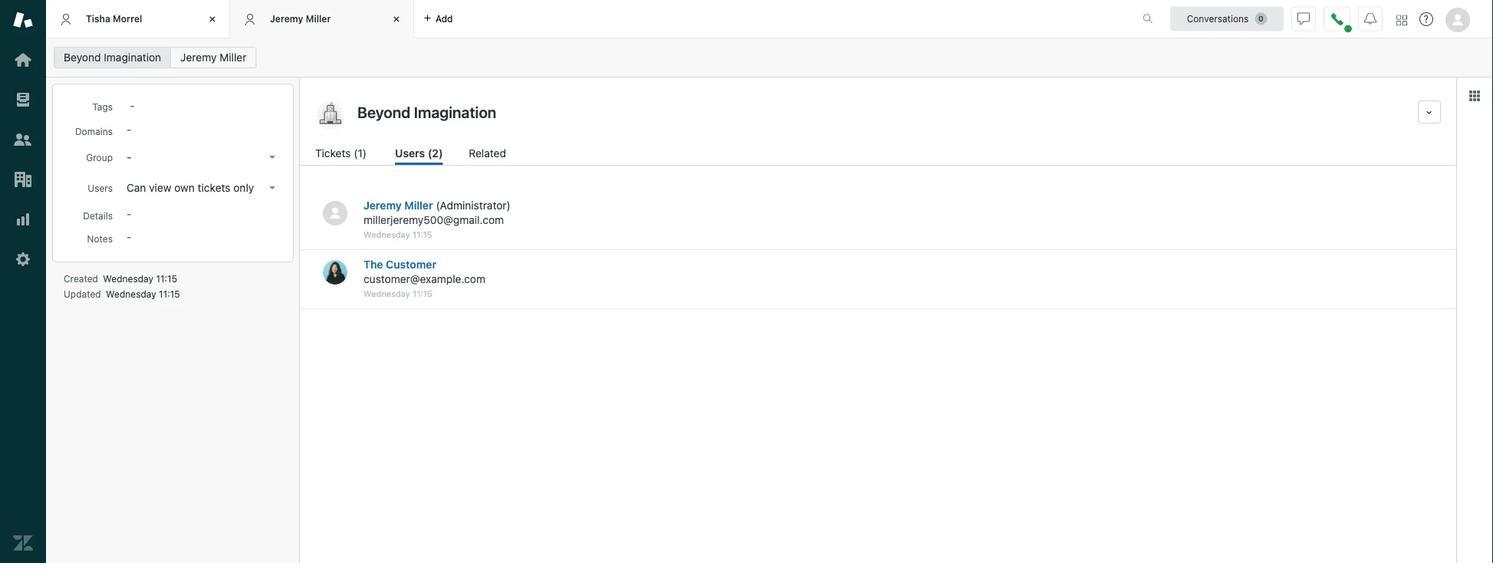 Task type: describe. For each thing, give the bounding box(es) containing it.
the customer link
[[364, 258, 437, 271]]

customer@example.com
[[364, 273, 486, 285]]

secondary element
[[46, 42, 1494, 73]]

- field
[[124, 97, 282, 114]]

the customer customer@example.com wednesday 11:15
[[364, 258, 486, 299]]

millerjeremy500@gmail.com
[[364, 214, 504, 226]]

views image
[[13, 90, 33, 110]]

created wednesday 11:15 updated wednesday 11:15
[[64, 273, 180, 299]]

tickets
[[315, 147, 351, 160]]

wednesday right updated
[[106, 288, 156, 299]]

tags
[[92, 101, 113, 112]]

arrow down image
[[269, 156, 275, 159]]

tickets
[[198, 181, 231, 194]]

arrow down image
[[269, 186, 275, 190]]

wednesday inside the customer customer@example.com wednesday 11:15
[[364, 289, 410, 299]]

)
[[507, 199, 511, 212]]

(1)
[[354, 147, 367, 160]]

wednesday inside jeremy miller ( administrator ) millerjeremy500@gmail.com wednesday 11:15
[[364, 230, 410, 240]]

can view own tickets only button
[[122, 177, 282, 199]]

updated
[[64, 288, 101, 299]]

can view own tickets only
[[127, 181, 254, 194]]

tisha morrel
[[86, 13, 142, 24]]

conversations
[[1187, 13, 1249, 24]]

the
[[364, 258, 383, 271]]

tickets (1) link
[[315, 145, 369, 165]]

organizations image
[[13, 170, 33, 190]]

0 vertical spatial jeremy miller link
[[170, 47, 257, 68]]

11:15 inside the customer customer@example.com wednesday 11:15
[[413, 289, 432, 299]]

tickets (1)
[[315, 147, 367, 160]]

(
[[436, 199, 440, 212]]

close image for jeremy miller
[[389, 12, 404, 27]]

customer
[[386, 258, 437, 271]]

miller inside tab
[[306, 13, 331, 24]]

users (2) link
[[395, 145, 443, 165]]

zendesk support image
[[13, 10, 33, 30]]

close image for tisha morrel
[[205, 12, 220, 27]]

beyond
[[64, 51, 101, 64]]

- button
[[122, 147, 282, 168]]

can
[[127, 181, 146, 194]]

notifications image
[[1365, 13, 1377, 25]]

zendesk image
[[13, 533, 33, 553]]

tabs tab list
[[46, 0, 1127, 38]]

add button
[[414, 0, 462, 38]]

jeremy inside tab
[[270, 13, 303, 24]]

jeremy miller tab
[[230, 0, 414, 38]]

domains
[[75, 126, 113, 137]]

users for users
[[88, 183, 113, 193]]

(2)
[[428, 147, 443, 160]]

administrator
[[440, 199, 507, 212]]



Task type: locate. For each thing, give the bounding box(es) containing it.
0 vertical spatial jeremy miller
[[270, 13, 331, 24]]

miller inside secondary element
[[220, 51, 247, 64]]

close image inside jeremy miller tab
[[389, 12, 404, 27]]

jeremy miller link
[[170, 47, 257, 68], [364, 199, 433, 212]]

1 horizontal spatial close image
[[389, 12, 404, 27]]

miller inside jeremy miller ( administrator ) millerjeremy500@gmail.com wednesday 11:15
[[405, 199, 433, 212]]

view
[[149, 181, 172, 194]]

details
[[83, 210, 113, 221]]

notes
[[87, 233, 113, 244]]

jeremy miller inside secondary element
[[180, 51, 247, 64]]

beyond imagination
[[64, 51, 161, 64]]

2 vertical spatial miller
[[405, 199, 433, 212]]

only
[[233, 181, 254, 194]]

tisha
[[86, 13, 110, 24]]

1 vertical spatial jeremy miller
[[180, 51, 247, 64]]

apps image
[[1469, 90, 1482, 102]]

0 horizontal spatial jeremy miller
[[180, 51, 247, 64]]

1 vertical spatial jeremy miller link
[[364, 199, 433, 212]]

1 horizontal spatial miller
[[306, 13, 331, 24]]

wednesday right created
[[103, 273, 153, 284]]

0 horizontal spatial miller
[[220, 51, 247, 64]]

own
[[174, 181, 195, 194]]

miller
[[306, 13, 331, 24], [220, 51, 247, 64], [405, 199, 433, 212]]

0 horizontal spatial close image
[[205, 12, 220, 27]]

0 horizontal spatial jeremy miller link
[[170, 47, 257, 68]]

customers image
[[13, 130, 33, 150]]

11:15
[[413, 230, 432, 240], [156, 273, 177, 284], [159, 288, 180, 299], [413, 289, 432, 299]]

jeremy miller
[[270, 13, 331, 24], [180, 51, 247, 64]]

related link
[[469, 145, 508, 165]]

jeremy miller link up "millerjeremy500@gmail.com" in the left of the page
[[364, 199, 433, 212]]

jeremy inside secondary element
[[180, 51, 217, 64]]

1 horizontal spatial jeremy miller
[[270, 13, 331, 24]]

2 close image from the left
[[389, 12, 404, 27]]

wednesday up the customer link
[[364, 230, 410, 240]]

button displays agent's chat status as invisible. image
[[1298, 13, 1310, 25]]

add
[[436, 13, 453, 24]]

0 horizontal spatial jeremy
[[180, 51, 217, 64]]

main element
[[0, 0, 46, 563]]

imagination
[[104, 51, 161, 64]]

icon_org image
[[315, 101, 346, 131]]

1 vertical spatial miller
[[220, 51, 247, 64]]

get started image
[[13, 50, 33, 70]]

get help image
[[1420, 12, 1434, 26]]

close image inside tisha morrel tab
[[205, 12, 220, 27]]

-
[[127, 151, 132, 163]]

1 close image from the left
[[205, 12, 220, 27]]

beyond imagination link
[[54, 47, 171, 68]]

0 vertical spatial miller
[[306, 13, 331, 24]]

reporting image
[[13, 209, 33, 229]]

11:15 inside jeremy miller ( administrator ) millerjeremy500@gmail.com wednesday 11:15
[[413, 230, 432, 240]]

wednesday down the customer link
[[364, 289, 410, 299]]

admin image
[[13, 249, 33, 269]]

related
[[469, 147, 506, 160]]

jeremy
[[270, 13, 303, 24], [180, 51, 217, 64], [364, 199, 402, 212]]

2 horizontal spatial jeremy
[[364, 199, 402, 212]]

0 horizontal spatial users
[[88, 183, 113, 193]]

conversations button
[[1171, 7, 1284, 31]]

users for users (2)
[[395, 147, 425, 160]]

0 vertical spatial jeremy
[[270, 13, 303, 24]]

jeremy miller inside tab
[[270, 13, 331, 24]]

users left (2)
[[395, 147, 425, 160]]

tisha morrel tab
[[46, 0, 230, 38]]

1 horizontal spatial jeremy miller link
[[364, 199, 433, 212]]

jeremy miller ( administrator ) millerjeremy500@gmail.com wednesday 11:15
[[364, 199, 511, 240]]

None text field
[[353, 101, 1413, 124]]

wednesday
[[364, 230, 410, 240], [103, 273, 153, 284], [106, 288, 156, 299], [364, 289, 410, 299]]

close image
[[205, 12, 220, 27], [389, 12, 404, 27]]

1 horizontal spatial users
[[395, 147, 425, 160]]

0 vertical spatial users
[[395, 147, 425, 160]]

1 vertical spatial jeremy
[[180, 51, 217, 64]]

jeremy miller link up - field
[[170, 47, 257, 68]]

2 vertical spatial jeremy
[[364, 199, 402, 212]]

jeremy inside jeremy miller ( administrator ) millerjeremy500@gmail.com wednesday 11:15
[[364, 199, 402, 212]]

zendesk products image
[[1397, 15, 1408, 26]]

1 horizontal spatial jeremy
[[270, 13, 303, 24]]

users up details on the left of the page
[[88, 183, 113, 193]]

group
[[86, 152, 113, 163]]

1 vertical spatial users
[[88, 183, 113, 193]]

users
[[395, 147, 425, 160], [88, 183, 113, 193]]

2 horizontal spatial miller
[[405, 199, 433, 212]]

created
[[64, 273, 98, 284]]

users (2)
[[395, 147, 443, 160]]

morrel
[[113, 13, 142, 24]]



Task type: vqa. For each thing, say whether or not it's contained in the screenshot.
the Miller to the middle
yes



